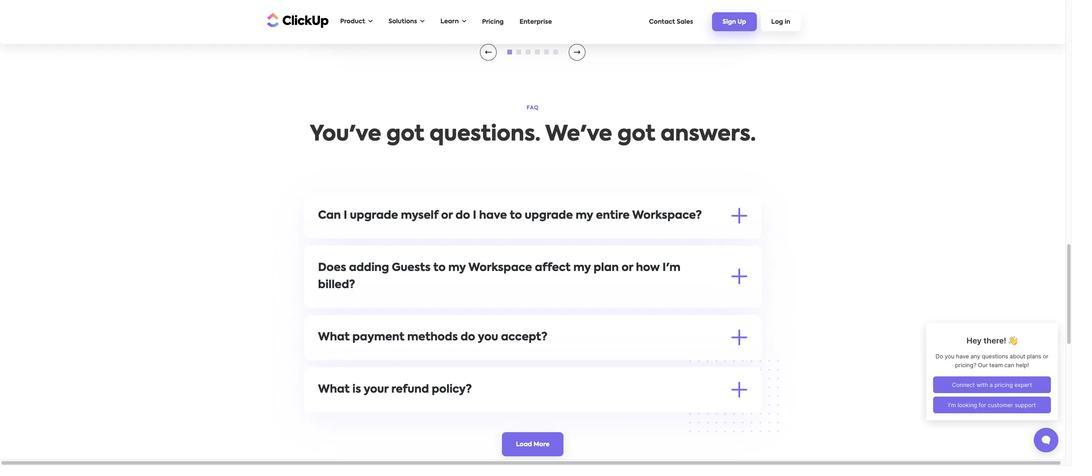 Task type: vqa. For each thing, say whether or not it's contained in the screenshot.
Unlimited Plan: receive 5 guest seats for a 1 paid user Workspace and 2 guest seats for each additional paid user you invite to your Workspace INVITE
yes



Task type: describe. For each thing, give the bounding box(es) containing it.
for inside guests are intended for users external to your organization, if you add people inside your organization as guests they will be billed as paid users.
[[381, 410, 389, 417]]

1 horizontal spatial unlimited
[[434, 301, 463, 308]]

sign up
[[723, 19, 746, 25]]

load more
[[516, 442, 550, 448]]

does
[[318, 263, 347, 274]]

a right meeting
[[512, 354, 516, 360]]

means
[[540, 232, 561, 238]]

have left an
[[409, 301, 424, 308]]

0 horizontal spatial guests
[[541, 301, 561, 308]]

pricing
[[482, 19, 504, 25]]

any
[[457, 406, 469, 412]]

2 horizontal spatial of
[[656, 312, 662, 319]]

plan: for business
[[363, 367, 377, 373]]

sign
[[723, 19, 736, 25]]

1 vertical spatial business
[[529, 389, 555, 395]]

transfers.
[[612, 354, 640, 360]]

receive for 5
[[383, 345, 405, 351]]

danielle t
[[335, 17, 370, 24]]

unlimited plan: receive 5 guest seats for a 1 paid user workspace and 2 guest seats for each additional paid user you invite to your workspace
[[336, 345, 727, 362]]

1 horizontal spatial all
[[562, 232, 569, 238]]

intended
[[352, 410, 379, 417]]

happy
[[328, 417, 347, 423]]

you've got questions. we've got answers.
[[310, 124, 756, 145]]

for down what payment methods do you accept?
[[447, 345, 456, 351]]

user down we accept all major credit cards! for enterprise orders meeting a minimum we also accept bank transfers.
[[482, 367, 494, 373]]

for inside we have a 100% satisfaction guarantee. if for any reason, you're not satisfied with your purchase, simply let us know within 30 days and we'll be happy to issue you a full refund.
[[447, 406, 456, 412]]

sign up button
[[712, 12, 757, 31]]

free forever workspaces can have an unlimited number of members and guests at no charge. on the free forever plan, guests have full create and edit permissions, which cannot be modified. workspaces on a paid plan start with a limited number of external guest seats and unlimited read-only guests. the paid plan guest seats are as follows:
[[318, 301, 738, 330]]

follows:
[[501, 323, 524, 330]]

payment
[[353, 332, 405, 343]]

user down plan,
[[661, 345, 674, 351]]

read-
[[348, 323, 366, 330]]

0 horizontal spatial in
[[601, 232, 606, 238]]

reason,
[[470, 406, 492, 412]]

users
[[391, 410, 406, 417]]

guarantee.
[[407, 406, 440, 412]]

your inside business plan: receive 10 guest seats for a 1 paid user workspace and 5 guest seats for each additional paid user you invite to your workspace
[[713, 367, 726, 373]]

1 vertical spatial workspaces
[[488, 312, 525, 319]]

business inside business plan: receive 10 guest seats for a 1 paid user workspace and 5 guest seats for each additional paid user you invite to your workspace
[[336, 367, 361, 373]]

learn button
[[436, 13, 471, 31]]

1 forever from the left
[[333, 301, 356, 308]]

myself
[[401, 210, 439, 221]]

cannot
[[425, 312, 447, 319]]

permissions,
[[367, 312, 404, 319]]

you inside business plan: receive 10 guest seats for a 1 paid user workspace and 5 guest seats for each additional paid user you invite to your workspace
[[675, 367, 685, 373]]

workspace.
[[622, 232, 658, 238]]

people
[[530, 410, 551, 417]]

modified.
[[458, 312, 487, 319]]

orders
[[464, 354, 484, 360]]

0 horizontal spatial plan
[[430, 323, 444, 330]]

1 vertical spatial number
[[631, 312, 654, 319]]

plan inside the does adding guests to my workspace affect my plan or how i'm billed?
[[594, 263, 619, 274]]

credit
[[381, 354, 399, 360]]

minimum
[[518, 354, 546, 360]]

have inside we have a 100% satisfaction guarantee. if for any reason, you're not satisfied with your purchase, simply let us know within 30 days and we'll be happy to issue you a full refund.
[[330, 406, 345, 412]]

plan: for unlimited
[[367, 345, 381, 351]]

on
[[526, 312, 534, 319]]

as left 'let'
[[627, 410, 634, 417]]

1 i from the left
[[344, 210, 348, 221]]

we have a 100% satisfaction guarantee. if for any reason, you're not satisfied with your purchase, simply let us know within 30 days and we'll be happy to issue you a full refund.
[[318, 406, 741, 423]]

we for what payment methods do you accept?
[[318, 354, 328, 360]]

to inside the does adding guests to my workspace affect my plan or how i'm billed?
[[434, 263, 446, 274]]

members inside free forever workspaces can have an unlimited number of members and guests at no charge. on the free forever plan, guests have full create and edit permissions, which cannot be modified. workspaces on a paid plan start with a limited number of external guest seats and unlimited read-only guests. the paid plan guest seats are as follows:
[[497, 301, 526, 308]]

0 vertical spatial in
[[785, 19, 791, 25]]

answers.
[[661, 124, 756, 145]]

be inside we have a 100% satisfaction guarantee. if for any reason, you're not satisfied with your purchase, simply let us know within 30 days and we'll be happy to issue you a full refund.
[[318, 417, 326, 423]]

1 horizontal spatial the
[[518, 389, 528, 395]]

enterprise plan: receives the same number of guest seats as the business plan, with advanced permissions options
[[336, 389, 679, 395]]

to inside unlimited plan: receive 5 guest seats for a 1 paid user workspace and 2 guest seats for each additional paid user you invite to your workspace
[[706, 345, 712, 351]]

the inside free forever workspaces can have an unlimited number of members and guests at no charge. on the free forever plan, guests have full create and edit permissions, which cannot be modified. workspaces on a paid plan start with a limited number of external guest seats and unlimited read-only guests. the paid plan guest seats are as follows:
[[615, 301, 625, 308]]

add
[[516, 410, 529, 417]]

support doc link
[[357, 443, 395, 449]]

enterprise link
[[515, 14, 556, 29]]

invite for business plan: receive 10 guest seats for a 1 paid user workspace and 5 guest seats for each additional paid user you invite to your workspace
[[687, 367, 703, 373]]

questions.
[[430, 124, 541, 145]]

2 i from the left
[[473, 210, 477, 221]]

1 for 10
[[462, 367, 465, 373]]

will
[[671, 410, 681, 417]]

be inside free forever workspaces can have an unlimited number of members and guests at no charge. on the free forever plan, guests have full create and edit permissions, which cannot be modified. workspaces on a paid plan start with a limited number of external guest seats and unlimited read-only guests. the paid plan guest seats are as follows:
[[448, 312, 456, 319]]

let
[[634, 406, 642, 412]]

workspace inside the does adding guests to my workspace affect my plan or how i'm billed?
[[469, 263, 532, 274]]

edit
[[353, 312, 365, 319]]

guests.
[[380, 323, 401, 330]]

users.
[[318, 421, 335, 428]]

with inside free forever workspaces can have an unlimited number of members and guests at no charge. on the free forever plan, guests have full create and edit permissions, which cannot be modified. workspaces on a paid plan start with a limited number of external guest seats and unlimited read-only guests. the paid plan guest seats are as follows:
[[588, 312, 601, 319]]

at
[[562, 301, 569, 308]]

within
[[669, 406, 687, 412]]

simply
[[613, 406, 632, 412]]

which inside free forever workspaces can have an unlimited number of members and guests at no charge. on the free forever plan, guests have full create and edit permissions, which cannot be modified. workspaces on a paid plan start with a limited number of external guest seats and unlimited read-only guests. the paid plan guest seats are as follows:
[[405, 312, 423, 319]]

cards!
[[401, 354, 419, 360]]

log in link
[[761, 12, 801, 31]]

affect
[[535, 263, 571, 274]]

can i upgrade myself or do i have to upgrade my entire workspace?
[[318, 210, 702, 221]]

a right on
[[536, 312, 540, 319]]

t
[[366, 17, 370, 24]]

guests are intended for users external to your organization, if you add people inside your organization as guests they will be billed as paid users.
[[318, 410, 732, 428]]

30
[[689, 406, 696, 412]]

not
[[514, 406, 524, 412]]

1 accept from the left
[[330, 354, 352, 360]]

and inside business plan: receive 10 guest seats for a 1 paid user workspace and 5 guest seats for each additional paid user you invite to your workspace
[[531, 367, 543, 373]]

0 horizontal spatial number
[[441, 389, 464, 395]]

2 horizontal spatial guests
[[682, 301, 702, 308]]

for
[[421, 354, 431, 360]]

plan,
[[665, 301, 680, 308]]

what payment methods do you accept?
[[318, 332, 548, 343]]

learn
[[441, 18, 459, 25]]

full inside free forever workspaces can have an unlimited number of members and guests at no charge. on the free forever plan, guests have full create and edit permissions, which cannot be modified. workspaces on a paid plan start with a limited number of external guest seats and unlimited read-only guests. the paid plan guest seats are as follows:
[[720, 301, 729, 308]]

to upgrade clickup, you'll need to upgrade your entire workspace, which means all members in your workspace.
[[318, 232, 658, 238]]

what for what is your refund policy?
[[318, 385, 350, 396]]

methods
[[408, 332, 458, 343]]

log in
[[771, 19, 791, 25]]

clickup,
[[354, 232, 379, 238]]

billed
[[692, 410, 708, 417]]

bank
[[595, 354, 611, 360]]

2 free from the left
[[627, 301, 640, 308]]

doc
[[383, 443, 395, 449]]

each for 2
[[596, 345, 612, 351]]

know
[[651, 406, 667, 412]]

0 horizontal spatial the
[[411, 389, 421, 395]]

10
[[403, 367, 409, 373]]

we've
[[545, 124, 612, 145]]

what is your refund policy?
[[318, 385, 472, 396]]

external inside free forever workspaces can have an unlimited number of members and guests at no charge. on the free forever plan, guests have full create and edit permissions, which cannot be modified. workspaces on a paid plan start with a limited number of external guest seats and unlimited read-only guests. the paid plan guest seats are as follows:
[[663, 312, 688, 319]]

enterprise for enterprise plan: receives the same number of guest seats as the business plan, with advanced permissions options
[[336, 389, 367, 395]]

paid inside guests are intended for users external to your organization, if you add people inside your organization as guests they will be billed as paid users.
[[718, 410, 732, 417]]

accept?
[[501, 332, 548, 343]]

same
[[422, 389, 439, 395]]

100%
[[352, 406, 368, 412]]

we for what is your refund policy?
[[318, 406, 328, 412]]

1 horizontal spatial number
[[464, 301, 488, 308]]

invite for unlimited plan: receive 5 guest seats for a 1 paid user workspace and 2 guest seats for each additional paid user you invite to your workspace
[[688, 345, 704, 351]]

user up "options"
[[661, 367, 673, 373]]

guests inside guests are intended for users external to your organization, if you add people inside your organization as guests they will be billed as paid users.
[[635, 410, 655, 417]]

have up the to upgrade clickup, you'll need to upgrade your entire workspace, which means all members in your workspace.
[[479, 210, 507, 221]]

you inside unlimited plan: receive 5 guest seats for a 1 paid user workspace and 2 guest seats for each additional paid user you invite to your workspace
[[675, 345, 686, 351]]

more
[[421, 443, 437, 449]]

0 horizontal spatial workspaces
[[357, 301, 394, 308]]

0 vertical spatial members
[[571, 232, 599, 238]]

faq
[[527, 105, 539, 111]]

with for advanced
[[572, 389, 585, 395]]

issue
[[357, 417, 371, 423]]

1 horizontal spatial of
[[489, 301, 496, 308]]

a down on
[[602, 312, 607, 319]]



Task type: locate. For each thing, give the bounding box(es) containing it.
number right limited
[[631, 312, 654, 319]]

are down modified.
[[481, 323, 491, 330]]

1 up orders
[[463, 345, 465, 351]]

enterprise up 100% on the bottom
[[336, 389, 367, 395]]

1 vertical spatial members
[[497, 301, 526, 308]]

got
[[387, 124, 424, 145], [618, 124, 656, 145]]

5 up cards!
[[406, 345, 410, 351]]

0 vertical spatial invite
[[688, 345, 704, 351]]

1 vertical spatial additional
[[612, 367, 644, 373]]

to inside guests are intended for users external to your organization, if you add people inside your organization as guests they will be billed as paid users.
[[434, 410, 441, 417]]

receive inside unlimited plan: receive 5 guest seats for a 1 paid user workspace and 2 guest seats for each additional paid user you invite to your workspace
[[383, 345, 405, 351]]

for right if
[[447, 406, 456, 412]]

upgrade down myself
[[422, 232, 448, 238]]

plan up on
[[594, 263, 619, 274]]

external up refund.
[[408, 410, 433, 417]]

sales
[[677, 19, 693, 25]]

a up policy?
[[457, 367, 461, 373]]

0 vertical spatial of
[[489, 301, 496, 308]]

guests left they at bottom right
[[635, 410, 655, 417]]

0 vertical spatial 1
[[463, 345, 465, 351]]

be left happy
[[318, 417, 326, 423]]

workspace?
[[633, 210, 702, 221]]

guests down need
[[392, 263, 431, 274]]

and inside we have a 100% satisfaction guarantee. if for any reason, you're not satisfied with your purchase, simply let us know within 30 days and we'll be happy to issue you a full refund.
[[714, 406, 726, 412]]

workspaces up permissions,
[[357, 301, 394, 308]]

user up we accept all major credit cards! for enterprise orders meeting a minimum we also accept bank transfers.
[[482, 345, 495, 351]]

accept down unlimited
[[330, 354, 352, 360]]

1 vertical spatial in
[[601, 232, 606, 238]]

product button
[[336, 13, 377, 31]]

no
[[570, 301, 578, 308]]

1 horizontal spatial free
[[627, 301, 640, 308]]

each inside unlimited plan: receive 5 guest seats for a 1 paid user workspace and 2 guest seats for each additional paid user you invite to your workspace
[[596, 345, 612, 351]]

additional up transfers.
[[613, 345, 645, 351]]

what for what payment methods do you accept?
[[318, 332, 350, 343]]

business up satisfied
[[529, 389, 555, 395]]

0 vertical spatial business
[[336, 367, 361, 373]]

a up we accept all major credit cards! for enterprise orders meeting a minimum we also accept bank transfers.
[[457, 345, 462, 351]]

0 horizontal spatial full
[[391, 417, 400, 423]]

business up is
[[336, 367, 361, 373]]

plan: down the major
[[363, 367, 377, 373]]

plan down cannot
[[430, 323, 444, 330]]

the
[[402, 323, 413, 330]]

the
[[615, 301, 625, 308], [411, 389, 421, 395], [518, 389, 528, 395]]

0 horizontal spatial which
[[405, 312, 423, 319]]

danielle t image
[[485, 50, 492, 54]]

also
[[558, 354, 570, 360]]

0 vertical spatial all
[[562, 232, 569, 238]]

enterprise up "testimonial navigation" navigation
[[520, 19, 552, 25]]

2 vertical spatial of
[[466, 389, 472, 395]]

days
[[698, 406, 712, 412]]

the left same
[[411, 389, 421, 395]]

1 vertical spatial external
[[408, 410, 433, 417]]

organization,
[[457, 410, 497, 417]]

free up limited
[[627, 301, 640, 308]]

1 horizontal spatial with
[[572, 389, 585, 395]]

1 down orders
[[462, 367, 465, 373]]

0 vertical spatial full
[[720, 301, 729, 308]]

2 horizontal spatial be
[[682, 410, 690, 417]]

as right billed
[[710, 410, 717, 417]]

receives
[[385, 389, 409, 395]]

for up advanced
[[586, 367, 594, 373]]

a left 100% on the bottom
[[346, 406, 350, 412]]

number up if
[[441, 389, 464, 395]]

1 vertical spatial plan
[[557, 312, 570, 319]]

1 horizontal spatial entire
[[596, 210, 630, 221]]

0 vertical spatial external
[[663, 312, 688, 319]]

1 vertical spatial we
[[318, 406, 328, 412]]

1 got from the left
[[387, 124, 424, 145]]

1 horizontal spatial business
[[529, 389, 555, 395]]

have right plan,
[[703, 301, 718, 308]]

plan: up the major
[[367, 345, 381, 351]]

each down bank
[[596, 367, 611, 373]]

2 vertical spatial number
[[441, 389, 464, 395]]

members up 'follows:'
[[497, 301, 526, 308]]

upgrade up clickup, on the left of page
[[350, 210, 398, 221]]

each inside business plan: receive 10 guest seats for a 1 paid user workspace and 5 guest seats for each additional paid user you invite to your workspace
[[596, 367, 611, 373]]

1 we from the top
[[318, 354, 328, 360]]

you'll
[[380, 232, 396, 238]]

1 horizontal spatial full
[[720, 301, 729, 308]]

to inside we have a 100% satisfaction guarantee. if for any reason, you're not satisfied with your purchase, simply let us know within 30 days and we'll be happy to issue you a full refund.
[[349, 417, 355, 423]]

a inside unlimited plan: receive 5 guest seats for a 1 paid user workspace and 2 guest seats for each additional paid user you invite to your workspace
[[457, 345, 462, 351]]

with down charge.
[[588, 312, 601, 319]]

workspace down meeting
[[495, 367, 529, 373]]

purchase,
[[582, 406, 611, 412]]

0 horizontal spatial be
[[318, 417, 326, 423]]

1 horizontal spatial are
[[481, 323, 491, 330]]

1 vertical spatial all
[[353, 354, 360, 360]]

this
[[344, 443, 355, 449]]

1 horizontal spatial enterprise
[[432, 354, 463, 360]]

they
[[656, 410, 670, 417]]

unlimited
[[434, 301, 463, 308], [318, 323, 347, 330]]

for left users
[[381, 410, 389, 417]]

0 vertical spatial enterprise
[[520, 19, 552, 25]]

invite inside business plan: receive 10 guest seats for a 1 paid user workspace and 5 guest seats for each additional paid user you invite to your workspace
[[687, 367, 703, 373]]

receive down "credit"
[[379, 367, 401, 373]]

danielle t image
[[574, 50, 581, 54]]

solutions
[[389, 18, 417, 25]]

be inside guests are intended for users external to your organization, if you add people inside your organization as guests they will be billed as paid users.
[[682, 410, 690, 417]]

1 vertical spatial plan:
[[363, 367, 377, 373]]

1 horizontal spatial or
[[622, 263, 634, 274]]

1 vertical spatial receive
[[379, 367, 401, 373]]

you inside we have a 100% satisfaction guarantee. if for any reason, you're not satisfied with your purchase, simply let us know within 30 days and we'll be happy to issue you a full refund.
[[373, 417, 383, 423]]

1 horizontal spatial guests
[[392, 263, 431, 274]]

each
[[596, 345, 612, 351], [596, 367, 611, 373]]

2 vertical spatial plan:
[[368, 389, 383, 395]]

we'll
[[727, 406, 741, 412]]

free up 'create'
[[318, 301, 332, 308]]

testimonial navigation navigation
[[507, 50, 558, 55]]

2 vertical spatial plan
[[430, 323, 444, 330]]

the right on
[[615, 301, 625, 308]]

on
[[604, 301, 613, 308]]

guest
[[690, 312, 707, 319], [445, 323, 462, 330], [411, 345, 428, 351], [550, 345, 567, 351], [411, 367, 428, 373], [550, 367, 567, 373], [473, 389, 490, 395], [459, 443, 476, 449], [508, 443, 525, 449]]

enterprise
[[520, 19, 552, 25], [432, 354, 463, 360], [336, 389, 367, 395]]

0 vertical spatial or
[[441, 210, 453, 221]]

0 horizontal spatial 5
[[406, 345, 410, 351]]

1 horizontal spatial forever
[[641, 301, 664, 308]]

more
[[534, 442, 550, 448]]

the up not
[[518, 389, 528, 395]]

upgrade up means
[[525, 210, 573, 221]]

1 horizontal spatial i
[[473, 210, 477, 221]]

learn
[[404, 443, 420, 449]]

which left means
[[521, 232, 539, 238]]

you're
[[494, 406, 512, 412]]

2 horizontal spatial enterprise
[[520, 19, 552, 25]]

can
[[395, 301, 407, 308]]

options
[[656, 389, 679, 395]]

what up unlimited
[[318, 332, 350, 343]]

in
[[785, 19, 791, 25], [601, 232, 606, 238]]

0 vertical spatial 5
[[406, 345, 410, 351]]

you inside guests are intended for users external to your organization, if you add people inside your organization as guests they will be billed as paid users.
[[504, 410, 515, 417]]

plan: for enterprise
[[368, 389, 383, 395]]

each for 5
[[596, 367, 611, 373]]

1 horizontal spatial 5
[[545, 367, 548, 373]]

plan: inside unlimited plan: receive 5 guest seats for a 1 paid user workspace and 2 guest seats for each additional paid user you invite to your workspace
[[367, 345, 381, 351]]

user
[[482, 345, 495, 351], [661, 345, 674, 351], [482, 367, 494, 373], [661, 367, 673, 373]]

us
[[643, 406, 650, 412]]

which up the
[[405, 312, 423, 319]]

receive for 10
[[379, 367, 401, 373]]

receive up "credit"
[[383, 345, 405, 351]]

with for your
[[553, 406, 566, 412]]

all
[[562, 232, 569, 238], [353, 354, 360, 360]]

1 vertical spatial guests
[[318, 410, 339, 417]]

satisfaction
[[369, 406, 405, 412]]

additional down transfers.
[[612, 367, 644, 373]]

of up the any
[[466, 389, 472, 395]]

guests
[[392, 263, 431, 274], [318, 410, 339, 417]]

1 horizontal spatial workspaces
[[488, 312, 525, 319]]

0 horizontal spatial or
[[441, 210, 453, 221]]

as up not
[[509, 389, 516, 395]]

can
[[318, 210, 341, 221]]

pricing link
[[478, 14, 508, 29]]

1 vertical spatial be
[[682, 410, 690, 417]]

1 inside unlimited plan: receive 5 guest seats for a 1 paid user workspace and 2 guest seats for each additional paid user you invite to your workspace
[[463, 345, 465, 351]]

head
[[318, 443, 335, 449]]

permissions
[[619, 389, 655, 395]]

in right log
[[785, 19, 791, 25]]

clickup image
[[265, 12, 329, 28]]

we up users.
[[318, 406, 328, 412]]

your inside unlimited plan: receive 5 guest seats for a 1 paid user workspace and 2 guest seats for each additional paid user you invite to your workspace
[[714, 345, 727, 351]]

i up the to upgrade clickup, you'll need to upgrade your entire workspace, which means all members in your workspace.
[[473, 210, 477, 221]]

1 vertical spatial or
[[622, 263, 634, 274]]

2 vertical spatial with
[[553, 406, 566, 412]]

workspace down "workspace,"
[[469, 263, 532, 274]]

plan: inside business plan: receive 10 guest seats for a 1 paid user workspace and 5 guest seats for each additional paid user you invite to your workspace
[[363, 367, 377, 373]]

are inside guests are intended for users external to your organization, if you add people inside your organization as guests they will be billed as paid users.
[[340, 410, 351, 417]]

inside
[[553, 410, 570, 417]]

unlimited down 'create'
[[318, 323, 347, 330]]

business
[[336, 367, 361, 373], [529, 389, 555, 395]]

0 horizontal spatial all
[[353, 354, 360, 360]]

what left is
[[318, 385, 350, 396]]

1 vertical spatial entire
[[464, 232, 482, 238]]

1 vertical spatial which
[[405, 312, 423, 319]]

are inside free forever workspaces can have an unlimited number of members and guests at no charge. on the free forever plan, guests have full create and edit permissions, which cannot be modified. workspaces on a paid plan start with a limited number of external guest seats and unlimited read-only guests. the paid plan guest seats are as follows:
[[481, 323, 491, 330]]

with right plan,
[[572, 389, 585, 395]]

policy?
[[432, 385, 472, 396]]

refund
[[392, 385, 429, 396]]

additional inside business plan: receive 10 guest seats for a 1 paid user workspace and 5 guest seats for each additional paid user you invite to your workspace
[[612, 367, 644, 373]]

members right means
[[571, 232, 599, 238]]

to inside business plan: receive 10 guest seats for a 1 paid user workspace and 5 guest seats for each additional paid user you invite to your workspace
[[705, 367, 711, 373]]

a down the satisfaction
[[385, 417, 389, 423]]

or right myself
[[441, 210, 453, 221]]

we down 'create'
[[318, 354, 328, 360]]

0 vertical spatial guests
[[392, 263, 431, 274]]

0 horizontal spatial forever
[[333, 301, 356, 308]]

2 got from the left
[[618, 124, 656, 145]]

invite inside unlimited plan: receive 5 guest seats for a 1 paid user workspace and 2 guest seats for each additional paid user you invite to your workspace
[[688, 345, 704, 351]]

1 vertical spatial full
[[391, 417, 400, 423]]

permissions.
[[527, 443, 564, 449]]

external inside guests are intended for users external to your organization, if you add people inside your organization as guests they will be billed as paid users.
[[408, 410, 433, 417]]

1 horizontal spatial accept
[[572, 354, 594, 360]]

advanced
[[587, 389, 618, 395]]

entire left "workspace,"
[[464, 232, 482, 238]]

full inside we have a 100% satisfaction guarantee. if for any reason, you're not satisfied with your purchase, simply let us know within 30 days and we'll be happy to issue you a full refund.
[[391, 417, 400, 423]]

external down plan,
[[663, 312, 688, 319]]

0 horizontal spatial enterprise
[[336, 389, 367, 395]]

do up the to upgrade clickup, you'll need to upgrade your entire workspace, which means all members in your workspace.
[[456, 210, 471, 221]]

log
[[771, 19, 783, 25]]

1 horizontal spatial got
[[618, 124, 656, 145]]

1 horizontal spatial external
[[663, 312, 688, 319]]

5 down we
[[545, 367, 548, 373]]

1 vertical spatial of
[[656, 312, 662, 319]]

for up policy?
[[447, 367, 455, 373]]

1 horizontal spatial members
[[571, 232, 599, 238]]

unlimited up cannot
[[434, 301, 463, 308]]

0 vertical spatial plan
[[594, 263, 619, 274]]

2 horizontal spatial plan
[[594, 263, 619, 274]]

does adding guests to my workspace affect my plan or how i'm billed?
[[318, 263, 681, 291]]

paid
[[541, 312, 555, 319], [415, 323, 429, 330], [467, 345, 481, 351], [646, 345, 660, 351], [466, 367, 480, 373], [645, 367, 659, 373], [718, 410, 732, 417]]

be right cannot
[[448, 312, 456, 319]]

are up happy
[[340, 410, 351, 417]]

2 we from the top
[[318, 406, 328, 412]]

load more button
[[502, 432, 564, 457]]

1 free from the left
[[318, 301, 332, 308]]

workspaces up 'follows:'
[[488, 312, 525, 319]]

organization
[[586, 410, 625, 417]]

number up modified.
[[464, 301, 488, 308]]

for
[[447, 345, 456, 351], [586, 345, 595, 351], [447, 367, 455, 373], [586, 367, 594, 373], [447, 406, 456, 412], [381, 410, 389, 417]]

billed?
[[318, 280, 356, 291]]

upgrade right to
[[327, 232, 353, 238]]

free
[[318, 301, 332, 308], [627, 301, 640, 308]]

5 inside business plan: receive 10 guest seats for a 1 paid user workspace and 5 guest seats for each additional paid user you invite to your workspace
[[545, 367, 548, 373]]

2 what from the top
[[318, 385, 350, 396]]

all right means
[[562, 232, 569, 238]]

each up bank
[[596, 345, 612, 351]]

my
[[576, 210, 594, 221], [449, 263, 466, 274], [574, 263, 591, 274]]

2 horizontal spatial with
[[588, 312, 601, 319]]

0 vertical spatial entire
[[596, 210, 630, 221]]

or inside the does adding guests to my workspace affect my plan or how i'm billed?
[[622, 263, 634, 274]]

0 horizontal spatial business
[[336, 367, 361, 373]]

1 horizontal spatial be
[[448, 312, 456, 319]]

plan:
[[367, 345, 381, 351], [363, 367, 377, 373], [368, 389, 383, 395]]

1 horizontal spatial guests
[[635, 410, 655, 417]]

0 vertical spatial workspaces
[[357, 301, 394, 308]]

of
[[489, 301, 496, 308], [656, 312, 662, 319], [466, 389, 472, 395]]

0 vertical spatial number
[[464, 301, 488, 308]]

guests inside the does adding guests to my workspace affect my plan or how i'm billed?
[[392, 263, 431, 274]]

1 vertical spatial what
[[318, 385, 350, 396]]

for down start
[[586, 345, 595, 351]]

additional for 2
[[613, 345, 645, 351]]

i right can
[[344, 210, 348, 221]]

2 horizontal spatial number
[[631, 312, 654, 319]]

0 horizontal spatial of
[[466, 389, 472, 395]]

a inside business plan: receive 10 guest seats for a 1 paid user workspace and 5 guest seats for each additional paid user you invite to your workspace
[[457, 367, 461, 373]]

have
[[479, 210, 507, 221], [409, 301, 424, 308], [703, 301, 718, 308], [330, 406, 345, 412]]

1 vertical spatial with
[[572, 389, 585, 395]]

2 forever from the left
[[641, 301, 664, 308]]

as inside free forever workspaces can have an unlimited number of members and guests at no charge. on the free forever plan, guests have full create and edit permissions, which cannot be modified. workspaces on a paid plan start with a limited number of external guest seats and unlimited read-only guests. the paid plan guest seats are as follows:
[[493, 323, 500, 330]]

or
[[441, 210, 453, 221], [622, 263, 634, 274]]

forever left plan,
[[641, 301, 664, 308]]

additional inside unlimited plan: receive 5 guest seats for a 1 paid user workspace and 2 guest seats for each additional paid user you invite to your workspace
[[613, 345, 645, 351]]

with inside we have a 100% satisfaction guarantee. if for any reason, you're not satisfied with your purchase, simply let us know within 30 days and we'll be happy to issue you a full refund.
[[553, 406, 566, 412]]

be
[[448, 312, 456, 319], [682, 410, 690, 417], [318, 417, 326, 423]]

guests right plan,
[[682, 301, 702, 308]]

danielle t link
[[326, 0, 740, 31]]

0 horizontal spatial external
[[408, 410, 433, 417]]

1 vertical spatial unlimited
[[318, 323, 347, 330]]

and
[[527, 301, 539, 308], [340, 312, 352, 319], [726, 312, 738, 319], [532, 345, 544, 351], [531, 367, 543, 373], [714, 406, 726, 412], [495, 443, 507, 449]]

0 vertical spatial are
[[481, 323, 491, 330]]

as left 'follows:'
[[493, 323, 500, 330]]

receive inside business plan: receive 10 guest seats for a 1 paid user workspace and 5 guest seats for each additional paid user you invite to your workspace
[[379, 367, 401, 373]]

1 for 5
[[463, 345, 465, 351]]

1 horizontal spatial which
[[521, 232, 539, 238]]

what
[[318, 332, 350, 343], [318, 385, 350, 396]]

plan: right is
[[368, 389, 383, 395]]

major
[[362, 354, 380, 360]]

forever
[[333, 301, 356, 308], [641, 301, 664, 308]]

0 vertical spatial what
[[318, 332, 350, 343]]

0 vertical spatial be
[[448, 312, 456, 319]]

additional for 5
[[612, 367, 644, 373]]

workspace down unlimited
[[336, 356, 370, 362]]

and inside unlimited plan: receive 5 guest seats for a 1 paid user workspace and 2 guest seats for each additional paid user you invite to your workspace
[[532, 345, 544, 351]]

your inside we have a 100% satisfaction guarantee. if for any reason, you're not satisfied with your purchase, simply let us know within 30 days and we'll be happy to issue you a full refund.
[[567, 406, 580, 412]]

of down the does adding guests to my workspace affect my plan or how i'm billed?
[[489, 301, 496, 308]]

we inside we have a 100% satisfaction guarantee. if for any reason, you're not satisfied with your purchase, simply let us know within 30 days and we'll be happy to issue you a full refund.
[[318, 406, 328, 412]]

do up orders
[[461, 332, 476, 343]]

workspace up is
[[336, 378, 370, 384]]

workspace,
[[483, 232, 519, 238]]

1 vertical spatial 1
[[462, 367, 465, 373]]

0 horizontal spatial with
[[553, 406, 566, 412]]

workspace down accept?
[[496, 345, 530, 351]]

1 horizontal spatial plan
[[557, 312, 570, 319]]

accept right also at bottom right
[[572, 354, 594, 360]]

0 horizontal spatial i
[[344, 210, 348, 221]]

1 what from the top
[[318, 332, 350, 343]]

contact sales
[[649, 19, 693, 25]]

0 vertical spatial do
[[456, 210, 471, 221]]

0 horizontal spatial free
[[318, 301, 332, 308]]

entire up workspace.
[[596, 210, 630, 221]]

2 accept from the left
[[572, 354, 594, 360]]

unlimited
[[336, 345, 365, 351]]

5 inside unlimited plan: receive 5 guest seats for a 1 paid user workspace and 2 guest seats for each additional paid user you invite to your workspace
[[406, 345, 410, 351]]

as
[[493, 323, 500, 330], [509, 389, 516, 395], [627, 410, 634, 417], [710, 410, 717, 417]]

with down plan,
[[553, 406, 566, 412]]

0 vertical spatial which
[[521, 232, 539, 238]]

we accept all major credit cards! for enterprise orders meeting a minimum we also accept bank transfers.
[[318, 354, 640, 360]]

1
[[463, 345, 465, 351], [462, 367, 465, 373]]

1 inside business plan: receive 10 guest seats for a 1 paid user workspace and 5 guest seats for each additional paid user you invite to your workspace
[[462, 367, 465, 373]]

forever up edit
[[333, 301, 356, 308]]

0 horizontal spatial unlimited
[[318, 323, 347, 330]]

start
[[572, 312, 586, 319]]

guests inside guests are intended for users external to your organization, if you add people inside your organization as guests they will be billed as paid users.
[[318, 410, 339, 417]]

0 horizontal spatial are
[[340, 410, 351, 417]]

how
[[636, 263, 660, 274]]

enterprise right for
[[432, 354, 463, 360]]

be right will
[[682, 410, 690, 417]]

0 vertical spatial we
[[318, 354, 328, 360]]

or left how
[[622, 263, 634, 274]]

refund.
[[401, 417, 423, 423]]

is
[[353, 385, 361, 396]]

of right limited
[[656, 312, 662, 319]]

1 vertical spatial invite
[[687, 367, 703, 373]]

only
[[366, 323, 378, 330]]

members
[[571, 232, 599, 238], [497, 301, 526, 308]]

plan down at
[[557, 312, 570, 319]]

workspaces
[[357, 301, 394, 308], [488, 312, 525, 319]]

1 vertical spatial do
[[461, 332, 476, 343]]

enterprise for enterprise
[[520, 19, 552, 25]]

1 vertical spatial enterprise
[[432, 354, 463, 360]]



